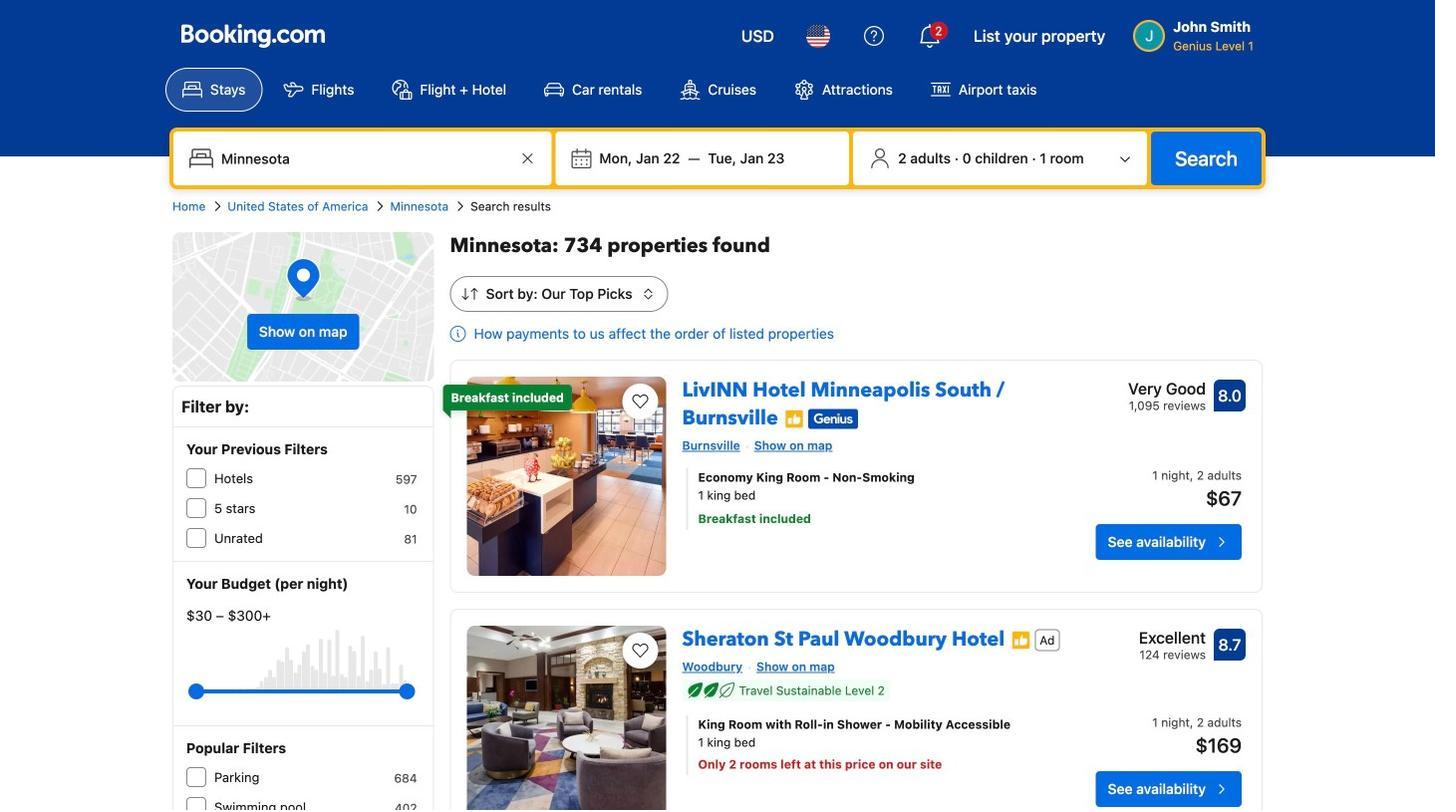 Task type: describe. For each thing, give the bounding box(es) containing it.
scored 8.0 element
[[1214, 380, 1246, 412]]

this property is part of our preferred partner program. it's committed to providing excellent service and good value. it'll pay us a higher commission if you make a booking. image for very good "element" this property is part of our preferred partner program. it's committed to providing excellent service and good value. it'll pay us a higher commission if you make a booking. image
[[785, 409, 804, 429]]

this property is part of our preferred partner program. it's committed to providing excellent service and good value. it'll pay us a higher commission if you make a booking. image for excellent element
[[1011, 631, 1031, 651]]

scored 8.7 element
[[1214, 629, 1246, 661]]

this property is part of our preferred partner program. it's committed to providing excellent service and good value. it'll pay us a higher commission if you make a booking. image for very good "element"
[[785, 409, 804, 429]]

livinn hotel minneapolis south / burnsville image
[[467, 377, 667, 576]]

search results updated. minnesota: 734 properties found. element
[[450, 232, 1263, 260]]



Task type: locate. For each thing, give the bounding box(es) containing it.
sheraton st paul woodbury hotel image
[[467, 626, 667, 811]]

genius discounts available at this property. image
[[808, 409, 858, 429], [808, 409, 858, 429]]

1 horizontal spatial this property is part of our preferred partner program. it's committed to providing excellent service and good value. it'll pay us a higher commission if you make a booking. image
[[1011, 631, 1031, 651]]

excellent element
[[1139, 626, 1206, 650]]

your account menu john smith genius level 1 element
[[1134, 9, 1262, 55]]

0 horizontal spatial this property is part of our preferred partner program. it's committed to providing excellent service and good value. it'll pay us a higher commission if you make a booking. image
[[785, 409, 804, 429]]

very good element
[[1129, 377, 1206, 401]]

0 vertical spatial this property is part of our preferred partner program. it's committed to providing excellent service and good value. it'll pay us a higher commission if you make a booking. image
[[785, 409, 804, 429]]

this property is part of our preferred partner program. it's committed to providing excellent service and good value. it'll pay us a higher commission if you make a booking. image
[[785, 409, 804, 429], [1011, 631, 1031, 651]]

this property is part of our preferred partner program. it's committed to providing excellent service and good value. it'll pay us a higher commission if you make a booking. image for this property is part of our preferred partner program. it's committed to providing excellent service and good value. it'll pay us a higher commission if you make a booking. image associated with excellent element
[[1011, 631, 1031, 651]]

this property is part of our preferred partner program. it's committed to providing excellent service and good value. it'll pay us a higher commission if you make a booking. image
[[785, 409, 804, 429], [1011, 631, 1031, 651]]

0 vertical spatial this property is part of our preferred partner program. it's committed to providing excellent service and good value. it'll pay us a higher commission if you make a booking. image
[[785, 409, 804, 429]]

Where are you going? field
[[213, 141, 516, 176]]

1 horizontal spatial this property is part of our preferred partner program. it's committed to providing excellent service and good value. it'll pay us a higher commission if you make a booking. image
[[1011, 631, 1031, 651]]

booking.com image
[[181, 24, 325, 48]]

0 horizontal spatial this property is part of our preferred partner program. it's committed to providing excellent service and good value. it'll pay us a higher commission if you make a booking. image
[[785, 409, 804, 429]]

1 vertical spatial this property is part of our preferred partner program. it's committed to providing excellent service and good value. it'll pay us a higher commission if you make a booking. image
[[1011, 631, 1031, 651]]

1 vertical spatial this property is part of our preferred partner program. it's committed to providing excellent service and good value. it'll pay us a higher commission if you make a booking. image
[[1011, 631, 1031, 651]]

group
[[196, 676, 407, 708]]



Task type: vqa. For each thing, say whether or not it's contained in the screenshot.
Stays,
no



